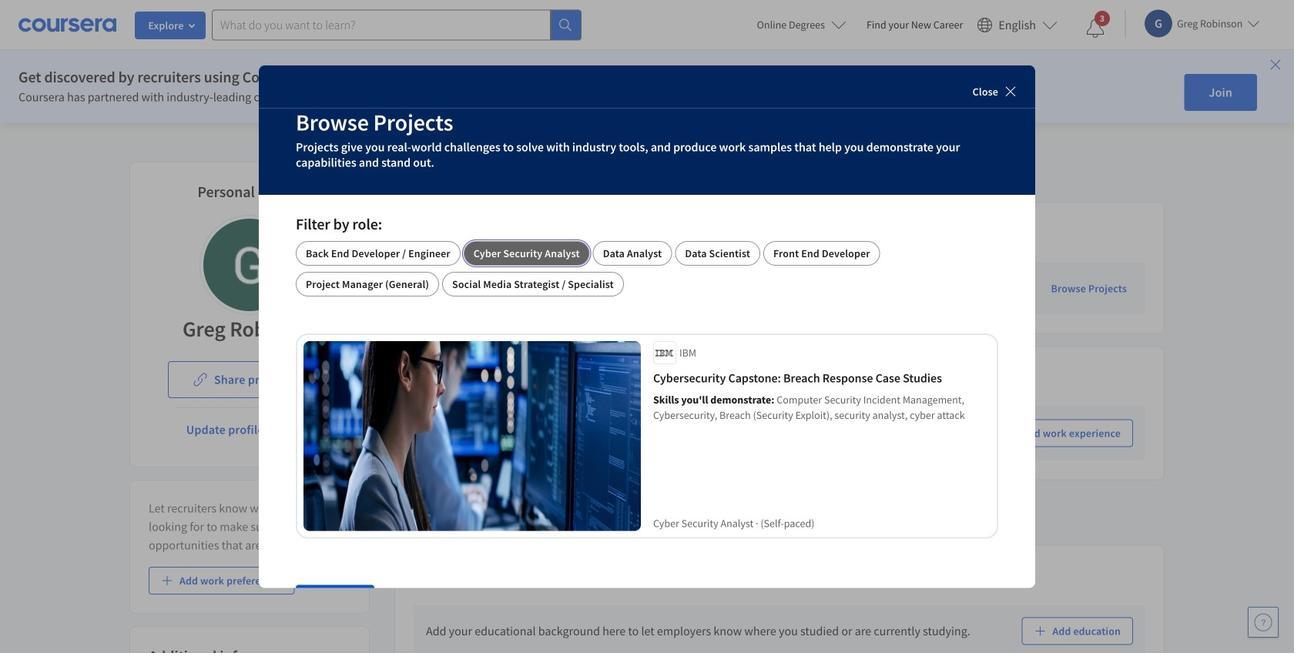 Task type: describe. For each thing, give the bounding box(es) containing it.
profile photo image
[[203, 219, 296, 311]]

edit personal details. image
[[345, 174, 357, 186]]

help center image
[[1254, 613, 1273, 632]]

coursera image
[[18, 13, 116, 37]]



Task type: locate. For each thing, give the bounding box(es) containing it.
dialog
[[259, 65, 1035, 653]]

information about the projects section image
[[473, 227, 485, 239]]

None button
[[296, 241, 460, 266], [464, 241, 590, 266], [593, 241, 672, 266], [675, 241, 760, 266], [763, 241, 880, 266], [296, 272, 439, 296], [442, 272, 624, 296], [296, 241, 460, 266], [464, 241, 590, 266], [593, 241, 672, 266], [675, 241, 760, 266], [763, 241, 880, 266], [296, 272, 439, 296], [442, 272, 624, 296]]

None search field
[[212, 10, 582, 40]]

group
[[296, 241, 998, 296]]



Task type: vqa. For each thing, say whether or not it's contained in the screenshot.
profile photo
yes



